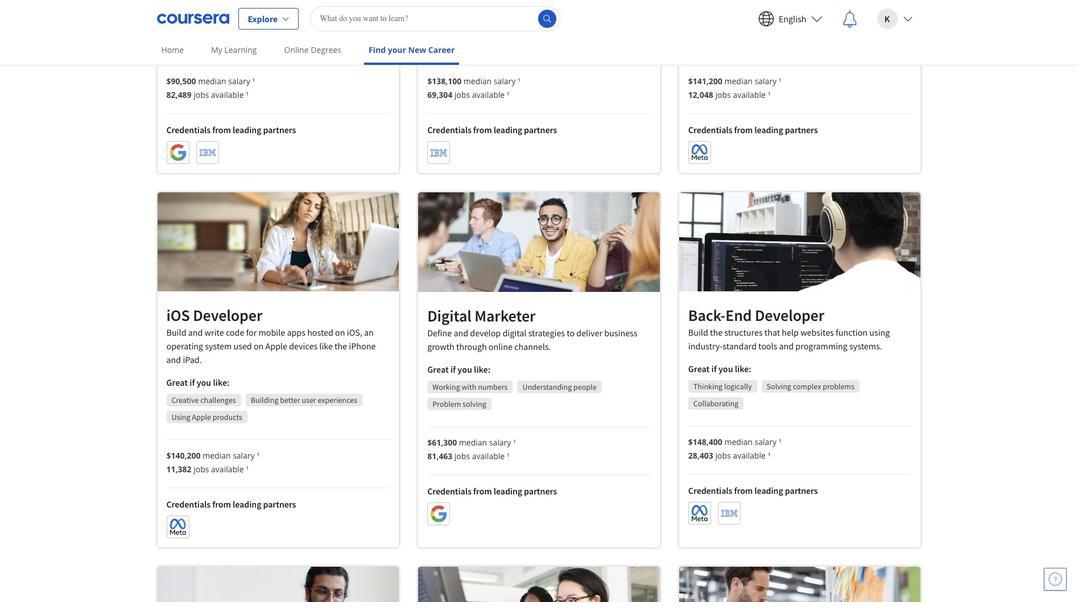 Task type: vqa. For each thing, say whether or not it's contained in the screenshot.
Governments THE FOR
no



Task type: describe. For each thing, give the bounding box(es) containing it.
great if you like: for back-end developer
[[689, 363, 752, 375]]

leading down $141,200 median salary ¹ 12,048 jobs available ¹
[[755, 124, 784, 135]]

curiosity
[[562, 21, 591, 31]]

1 vertical spatial with
[[201, 37, 216, 48]]

write
[[205, 327, 224, 338]]

like: for back-end developer
[[735, 363, 752, 375]]

0 vertical spatial user
[[824, 20, 839, 30]]

jobs for $138,100
[[455, 90, 470, 100]]

28,403
[[689, 450, 714, 461]]

ios,
[[347, 327, 363, 338]]

end
[[726, 305, 752, 326]]

my learning
[[211, 44, 257, 55]]

explore button
[[238, 8, 299, 29]]

credentials down 12,048
[[689, 124, 733, 135]]

0 horizontal spatial challenges
[[201, 395, 236, 405]]

develop
[[470, 328, 501, 339]]

using
[[870, 327, 891, 338]]

$90,500
[[167, 76, 196, 86]]

great up writing
[[428, 2, 449, 14]]

1 vertical spatial working with numbers
[[172, 37, 247, 48]]

if up writing
[[451, 2, 456, 14]]

from down $61,300 median salary ¹ 81,463 jobs available ¹
[[474, 486, 492, 497]]

an
[[364, 327, 374, 338]]

1 vertical spatial building
[[251, 395, 279, 405]]

writing and communication
[[433, 38, 525, 48]]

you for digital marketer
[[458, 364, 472, 375]]

strategies
[[529, 328, 565, 339]]

using apple products
[[172, 412, 242, 423]]

great if you like: up writing
[[428, 2, 491, 14]]

business
[[605, 328, 638, 339]]

0 vertical spatial problem solving
[[246, 20, 300, 31]]

1 vertical spatial working
[[172, 37, 199, 48]]

complex
[[793, 382, 822, 392]]

credentials from leading partners down '$90,500 median salary ¹ 82,489 jobs available ¹'
[[167, 124, 296, 135]]

from down $148,400 median salary ¹ 28,403 jobs available ¹
[[735, 485, 753, 497]]

11,382
[[167, 464, 192, 475]]

available for $138,100
[[472, 90, 505, 100]]

salary for $138,100 median salary ¹ 69,304 jobs available ¹
[[494, 76, 516, 87]]

coursera image
[[157, 9, 229, 28]]

you for ios developer
[[197, 377, 211, 388]]

great if you like: up attention to detail
[[167, 2, 230, 14]]

1 horizontal spatial building better user experiences
[[773, 20, 880, 30]]

deliver
[[577, 328, 603, 339]]

english button
[[750, 0, 832, 37]]

system
[[205, 341, 232, 352]]

that
[[765, 327, 781, 338]]

available for $148,400
[[734, 450, 766, 461]]

back-
[[689, 305, 726, 326]]

ios developer build and write code for mobile apps hosted on ios, an operating system used on apple devices like the iphone and ipad.
[[167, 305, 376, 366]]

logically
[[725, 382, 752, 392]]

used
[[234, 341, 252, 352]]

and down the operating on the left of page
[[167, 354, 181, 366]]

0 horizontal spatial user
[[302, 395, 316, 405]]

$140,200 median salary ¹ 11,382 jobs available ¹
[[167, 450, 260, 475]]

intellectual
[[523, 21, 561, 31]]

writing
[[433, 38, 457, 48]]

function
[[836, 327, 868, 338]]

0 horizontal spatial problem
[[246, 20, 275, 31]]

code
[[226, 327, 244, 338]]

products
[[213, 412, 242, 423]]

1 vertical spatial solving
[[463, 399, 487, 410]]

if for ios developer
[[190, 377, 195, 388]]

apple inside ios developer build and write code for mobile apps hosted on ios, an operating system used on apple devices like the iphone and ipad.
[[266, 341, 288, 352]]

k button
[[869, 0, 922, 37]]

$148,400 median salary ¹ 28,403 jobs available ¹
[[689, 437, 782, 461]]

82,489
[[167, 89, 192, 100]]

salary for $140,200 median salary ¹ 11,382 jobs available ¹
[[233, 450, 255, 461]]

leading down $148,400 median salary ¹ 28,403 jobs available ¹
[[755, 485, 784, 497]]

0 horizontal spatial experiences
[[318, 395, 358, 405]]

1 horizontal spatial experiences
[[840, 20, 880, 30]]

thinking
[[694, 382, 723, 392]]

0 vertical spatial better
[[803, 20, 823, 30]]

industry-
[[689, 341, 723, 352]]

people
[[574, 382, 597, 392]]

credentials from leading partners down $138,100 median salary ¹ 69,304 jobs available ¹
[[428, 124, 557, 136]]

salary for $61,300 median salary ¹ 81,463 jobs available ¹
[[490, 437, 511, 448]]

marketer
[[475, 306, 536, 326]]

like
[[320, 341, 333, 352]]

new
[[408, 44, 427, 55]]

and right writing
[[458, 38, 471, 48]]

degrees
[[311, 44, 342, 55]]

operating
[[167, 341, 203, 352]]

the inside 'back-end developer build the structures that help websites function using industry-standard tools and programming systems.'
[[711, 327, 723, 338]]

understanding people
[[523, 382, 597, 392]]

find your new career
[[369, 44, 455, 55]]

if for back-end developer
[[712, 363, 717, 375]]

digital
[[503, 328, 527, 339]]

median for $61,300
[[459, 437, 487, 448]]

online
[[284, 44, 309, 55]]

working for problem
[[433, 382, 460, 392]]

standard
[[723, 341, 757, 352]]

digital marketer define and develop digital strategies to deliver business growth through online channels.
[[428, 306, 638, 353]]

programming
[[796, 341, 848, 352]]

like: up writing and communication
[[474, 2, 491, 14]]

systems.
[[850, 341, 883, 352]]

median for $148,400
[[725, 437, 753, 448]]

What do you want to learn? text field
[[310, 6, 561, 31]]

$141,200 median salary ¹ 12,048 jobs available ¹
[[689, 75, 782, 100]]

developer inside 'back-end developer build the structures that help websites function using industry-standard tools and programming systems.'
[[755, 305, 825, 326]]

digital
[[428, 306, 472, 326]]

like: for ios developer
[[213, 377, 230, 388]]

from down $141,200 median salary ¹ 12,048 jobs available ¹
[[735, 124, 753, 135]]

leading down '$90,500 median salary ¹ 82,489 jobs available ¹'
[[233, 124, 262, 135]]

you up attention to detail
[[197, 2, 211, 14]]

attention to detail
[[172, 20, 232, 31]]

median for $90,500
[[198, 76, 226, 86]]

if up attention
[[190, 2, 195, 14]]

to inside digital marketer define and develop digital strategies to deliver business growth through online channels.
[[567, 328, 575, 339]]

great for ios developer
[[167, 377, 188, 388]]

for
[[246, 327, 257, 338]]

1 vertical spatial numbers
[[217, 37, 247, 48]]

my
[[211, 44, 223, 55]]

$141,200
[[689, 75, 723, 86]]

you up writing and communication
[[458, 2, 472, 14]]

find your new career link
[[364, 37, 460, 65]]

working with numbers for writing
[[433, 21, 508, 31]]

from down $138,100 median salary ¹ 69,304 jobs available ¹
[[474, 124, 492, 136]]

solving complex problems
[[767, 382, 855, 392]]

digital marketer image
[[419, 193, 660, 292]]

great if you like: for ios developer
[[167, 377, 230, 388]]

iphone
[[349, 341, 376, 352]]

81,463
[[428, 451, 453, 462]]

with for writing
[[462, 21, 477, 31]]

1 vertical spatial creative
[[172, 395, 199, 405]]

leading down $61,300 median salary ¹ 81,463 jobs available ¹
[[494, 486, 523, 497]]

hosted
[[308, 327, 334, 338]]

websites
[[801, 327, 835, 338]]



Task type: locate. For each thing, give the bounding box(es) containing it.
learning
[[225, 44, 257, 55]]

available down 'my learning' link
[[211, 89, 244, 100]]

1 vertical spatial experiences
[[318, 395, 358, 405]]

online degrees
[[284, 44, 342, 55]]

devices
[[289, 341, 318, 352]]

with down attention to detail
[[201, 37, 216, 48]]

available inside $61,300 median salary ¹ 81,463 jobs available ¹
[[472, 451, 505, 462]]

available for $61,300
[[472, 451, 505, 462]]

back-end developer build the structures that help websites function using industry-standard tools and programming systems.
[[689, 305, 891, 352]]

like: down through on the bottom of the page
[[474, 364, 491, 375]]

1 vertical spatial on
[[254, 341, 264, 352]]

0 horizontal spatial creative challenges
[[172, 395, 236, 405]]

1 vertical spatial apple
[[192, 412, 211, 423]]

great up thinking
[[689, 363, 710, 375]]

0 vertical spatial numbers
[[478, 21, 508, 31]]

available right the 81,463
[[472, 451, 505, 462]]

career
[[429, 44, 455, 55]]

the right like
[[335, 341, 347, 352]]

jobs right 82,489 at the left
[[194, 89, 209, 100]]

and up through on the bottom of the page
[[454, 328, 469, 339]]

median right $140,200
[[203, 450, 231, 461]]

apple down mobile
[[266, 341, 288, 352]]

2 vertical spatial working with numbers
[[433, 382, 508, 392]]

problem up learning
[[246, 20, 275, 31]]

2 vertical spatial numbers
[[478, 382, 508, 392]]

1 horizontal spatial apple
[[266, 341, 288, 352]]

$61,300 median salary ¹ 81,463 jobs available ¹
[[428, 437, 516, 462]]

$140,200
[[167, 450, 201, 461]]

problem solving up online
[[246, 20, 300, 31]]

jobs inside $140,200 median salary ¹ 11,382 jobs available ¹
[[194, 464, 209, 475]]

available inside $138,100 median salary ¹ 69,304 jobs available ¹
[[472, 90, 505, 100]]

jobs right 28,403
[[716, 450, 731, 461]]

0 vertical spatial creative
[[694, 20, 721, 30]]

salary
[[755, 75, 777, 86], [228, 76, 250, 86], [494, 76, 516, 87], [755, 437, 777, 448], [490, 437, 511, 448], [233, 450, 255, 461]]

0 horizontal spatial building
[[251, 395, 279, 405]]

creative up using
[[172, 395, 199, 405]]

jobs inside $61,300 median salary ¹ 81,463 jobs available ¹
[[455, 451, 470, 462]]

the
[[711, 327, 723, 338], [335, 341, 347, 352]]

jobs for $148,400
[[716, 450, 731, 461]]

1 vertical spatial challenges
[[201, 395, 236, 405]]

jobs for $140,200
[[194, 464, 209, 475]]

on down for
[[254, 341, 264, 352]]

if
[[190, 2, 195, 14], [451, 2, 456, 14], [712, 363, 717, 375], [451, 364, 456, 375], [190, 377, 195, 388]]

online degrees link
[[280, 37, 346, 63]]

1 vertical spatial building better user experiences
[[251, 395, 358, 405]]

0 horizontal spatial on
[[254, 341, 264, 352]]

jobs for $141,200
[[716, 89, 731, 100]]

jobs right the 81,463
[[455, 451, 470, 462]]

from
[[735, 124, 753, 135], [212, 124, 231, 135], [474, 124, 492, 136], [735, 485, 753, 497], [474, 486, 492, 497], [212, 499, 231, 510]]

available for $90,500
[[211, 89, 244, 100]]

like: up logically
[[735, 363, 752, 375]]

help
[[782, 327, 799, 338]]

if down growth
[[451, 364, 456, 375]]

0 horizontal spatial building better user experiences
[[251, 395, 358, 405]]

median for $138,100
[[464, 76, 492, 87]]

to
[[204, 20, 211, 31], [567, 328, 575, 339]]

0 vertical spatial the
[[711, 327, 723, 338]]

detail
[[213, 20, 232, 31]]

salary inside $61,300 median salary ¹ 81,463 jobs available ¹
[[490, 437, 511, 448]]

credentials down 82,489 at the left
[[167, 124, 211, 135]]

jobs for $90,500
[[194, 89, 209, 100]]

working for writing
[[433, 21, 460, 31]]

working down growth
[[433, 382, 460, 392]]

credentials down the 81,463
[[428, 486, 472, 497]]

salary for $90,500 median salary ¹ 82,489 jobs available ¹
[[228, 76, 250, 86]]

challenges left the english
[[723, 20, 758, 30]]

0 horizontal spatial developer
[[193, 305, 263, 326]]

1 horizontal spatial user
[[824, 20, 839, 30]]

user
[[824, 20, 839, 30], [302, 395, 316, 405]]

developer up help
[[755, 305, 825, 326]]

0 vertical spatial apple
[[266, 341, 288, 352]]

1 vertical spatial problem solving
[[433, 399, 487, 410]]

developer
[[193, 305, 263, 326], [755, 305, 825, 326]]

numbers down detail
[[217, 37, 247, 48]]

median for $140,200
[[203, 450, 231, 461]]

0 horizontal spatial better
[[280, 395, 300, 405]]

salary for $148,400 median salary ¹ 28,403 jobs available ¹
[[755, 437, 777, 448]]

$138,100
[[428, 76, 462, 87]]

working with numbers
[[433, 21, 508, 31], [172, 37, 247, 48], [433, 382, 508, 392]]

0 vertical spatial with
[[462, 21, 477, 31]]

0 vertical spatial challenges
[[723, 20, 758, 30]]

solving up $61,300 median salary ¹ 81,463 jobs available ¹
[[463, 399, 487, 410]]

apple right using
[[192, 412, 211, 423]]

better
[[803, 20, 823, 30], [280, 395, 300, 405]]

understanding
[[523, 382, 572, 392]]

jobs right 12,048
[[716, 89, 731, 100]]

the inside ios developer build and write code for mobile apps hosted on ios, an operating system used on apple devices like the iphone and ipad.
[[335, 341, 347, 352]]

to left detail
[[204, 20, 211, 31]]

you down through on the bottom of the page
[[458, 364, 472, 375]]

great down ipad.
[[167, 377, 188, 388]]

if for digital marketer
[[451, 364, 456, 375]]

median for $141,200
[[725, 75, 753, 86]]

user right the english
[[824, 20, 839, 30]]

$148,400
[[689, 437, 723, 448]]

available right 12,048
[[734, 89, 766, 100]]

experiences left the k
[[840, 20, 880, 30]]

build inside ios developer build and write code for mobile apps hosted on ios, an operating system used on apple devices like the iphone and ipad.
[[167, 327, 186, 338]]

problem up $61,300
[[433, 399, 461, 410]]

you down ipad.
[[197, 377, 211, 388]]

salary inside '$90,500 median salary ¹ 82,489 jobs available ¹'
[[228, 76, 250, 86]]

median right $148,400
[[725, 437, 753, 448]]

great for digital marketer
[[428, 364, 449, 375]]

1 horizontal spatial challenges
[[723, 20, 758, 30]]

working
[[433, 21, 460, 31], [172, 37, 199, 48], [433, 382, 460, 392]]

salary inside $138,100 median salary ¹ 69,304 jobs available ¹
[[494, 76, 516, 87]]

None search field
[[310, 6, 561, 31]]

build up industry-
[[689, 327, 709, 338]]

1 horizontal spatial solving
[[463, 399, 487, 410]]

median right $61,300
[[459, 437, 487, 448]]

growth
[[428, 341, 455, 353]]

challenges
[[723, 20, 758, 30], [201, 395, 236, 405]]

0 horizontal spatial apple
[[192, 412, 211, 423]]

available for $141,200
[[734, 89, 766, 100]]

numbers for problem solving
[[478, 382, 508, 392]]

1 horizontal spatial building
[[773, 20, 801, 30]]

0 vertical spatial experiences
[[840, 20, 880, 30]]

2 vertical spatial working
[[433, 382, 460, 392]]

with
[[462, 21, 477, 31], [201, 37, 216, 48], [462, 382, 477, 392]]

0 horizontal spatial build
[[167, 327, 186, 338]]

0 horizontal spatial to
[[204, 20, 211, 31]]

home link
[[157, 37, 189, 63]]

great up attention
[[167, 2, 188, 14]]

experiences down like
[[318, 395, 358, 405]]

1 horizontal spatial on
[[335, 327, 345, 338]]

credentials from leading partners down $141,200 median salary ¹ 12,048 jobs available ¹
[[689, 124, 818, 135]]

creative challenges
[[694, 20, 758, 30], [172, 395, 236, 405]]

you
[[197, 2, 211, 14], [458, 2, 472, 14], [719, 363, 734, 375], [458, 364, 472, 375], [197, 377, 211, 388]]

0 vertical spatial building
[[773, 20, 801, 30]]

median inside $141,200 median salary ¹ 12,048 jobs available ¹
[[725, 75, 753, 86]]

1 developer from the left
[[193, 305, 263, 326]]

69,304
[[428, 90, 453, 100]]

problem
[[246, 20, 275, 31], [433, 399, 461, 410]]

0 vertical spatial working
[[433, 21, 460, 31]]

apple
[[266, 341, 288, 352], [192, 412, 211, 423]]

credentials down 69,304
[[428, 124, 472, 136]]

creative up $141,200
[[694, 20, 721, 30]]

with up writing and communication
[[462, 21, 477, 31]]

explore
[[248, 13, 278, 24]]

credentials from leading partners down $148,400 median salary ¹ 28,403 jobs available ¹
[[689, 485, 818, 497]]

available inside $148,400 median salary ¹ 28,403 jobs available ¹
[[734, 450, 766, 461]]

and up the operating on the left of page
[[188, 327, 203, 338]]

thinking logically
[[694, 382, 752, 392]]

median inside $148,400 median salary ¹ 28,403 jobs available ¹
[[725, 437, 753, 448]]

1 horizontal spatial creative
[[694, 20, 721, 30]]

median right $90,500
[[198, 76, 226, 86]]

salary inside $148,400 median salary ¹ 28,403 jobs available ¹
[[755, 437, 777, 448]]

great if you like: down ipad.
[[167, 377, 230, 388]]

k
[[885, 13, 891, 24]]

available inside $141,200 median salary ¹ 12,048 jobs available ¹
[[734, 89, 766, 100]]

median inside '$90,500 median salary ¹ 82,489 jobs available ¹'
[[198, 76, 226, 86]]

mobile
[[259, 327, 285, 338]]

working with numbers up writing and communication
[[433, 21, 508, 31]]

available
[[734, 89, 766, 100], [211, 89, 244, 100], [472, 90, 505, 100], [734, 450, 766, 461], [472, 451, 505, 462], [211, 464, 244, 475]]

build
[[167, 327, 186, 338], [689, 327, 709, 338]]

1 horizontal spatial developer
[[755, 305, 825, 326]]

1 horizontal spatial build
[[689, 327, 709, 338]]

like: up detail
[[213, 2, 230, 14]]

credentials from leading partners down $61,300 median salary ¹ 81,463 jobs available ¹
[[428, 486, 557, 497]]

1 build from the left
[[167, 327, 186, 338]]

working with numbers for problem
[[433, 382, 508, 392]]

using
[[172, 412, 190, 423]]

great
[[167, 2, 188, 14], [428, 2, 449, 14], [689, 363, 710, 375], [428, 364, 449, 375], [167, 377, 188, 388]]

salary for $141,200 median salary ¹ 12,048 jobs available ¹
[[755, 75, 777, 86]]

great down growth
[[428, 364, 449, 375]]

credentials down 11,382
[[167, 499, 211, 510]]

developer inside ios developer build and write code for mobile apps hosted on ios, an operating system used on apple devices like the iphone and ipad.
[[193, 305, 263, 326]]

median right $141,200
[[725, 75, 753, 86]]

developer up code
[[193, 305, 263, 326]]

numbers
[[478, 21, 508, 31], [217, 37, 247, 48], [478, 382, 508, 392]]

leading
[[755, 124, 784, 135], [233, 124, 262, 135], [494, 124, 523, 136], [755, 485, 784, 497], [494, 486, 523, 497], [233, 499, 262, 510]]

median right $138,100 on the top left of the page
[[464, 76, 492, 87]]

numbers up communication
[[478, 21, 508, 31]]

home
[[161, 44, 184, 55]]

1 horizontal spatial the
[[711, 327, 723, 338]]

structures
[[725, 327, 763, 338]]

great for back-end developer
[[689, 363, 710, 375]]

1 vertical spatial creative challenges
[[172, 395, 236, 405]]

solving
[[767, 382, 792, 392]]

build inside 'back-end developer build the structures that help websites function using industry-standard tools and programming systems.'
[[689, 327, 709, 338]]

like: up products
[[213, 377, 230, 388]]

attention
[[172, 20, 203, 31]]

1 vertical spatial user
[[302, 395, 316, 405]]

0 horizontal spatial problem solving
[[246, 20, 300, 31]]

available inside '$90,500 median salary ¹ 82,489 jobs available ¹'
[[211, 89, 244, 100]]

my learning link
[[207, 37, 262, 63]]

0 vertical spatial working with numbers
[[433, 21, 508, 31]]

median inside $61,300 median salary ¹ 81,463 jobs available ¹
[[459, 437, 487, 448]]

online
[[489, 341, 513, 353]]

2 developer from the left
[[755, 305, 825, 326]]

available for $140,200
[[211, 464, 244, 475]]

english
[[779, 13, 807, 24]]

2 build from the left
[[689, 327, 709, 338]]

leading down $138,100 median salary ¹ 69,304 jobs available ¹
[[494, 124, 523, 136]]

like: for digital marketer
[[474, 364, 491, 375]]

working down attention
[[172, 37, 199, 48]]

the up industry-
[[711, 327, 723, 338]]

solving
[[276, 20, 300, 31], [463, 399, 487, 410]]

great if you like: for digital marketer
[[428, 364, 491, 375]]

12,048
[[689, 89, 714, 100]]

building
[[773, 20, 801, 30], [251, 395, 279, 405]]

ipad.
[[183, 354, 202, 366]]

and down help
[[780, 341, 794, 352]]

great if you like: down through on the bottom of the page
[[428, 364, 491, 375]]

solving up online
[[276, 20, 300, 31]]

0 vertical spatial creative challenges
[[694, 20, 758, 30]]

credentials down 28,403
[[689, 485, 733, 497]]

jobs inside $138,100 median salary ¹ 69,304 jobs available ¹
[[455, 90, 470, 100]]

jobs
[[716, 89, 731, 100], [194, 89, 209, 100], [455, 90, 470, 100], [716, 450, 731, 461], [455, 451, 470, 462], [194, 464, 209, 475]]

1 vertical spatial to
[[567, 328, 575, 339]]

building better user experiences
[[773, 20, 880, 30], [251, 395, 358, 405]]

intellectual curiosity
[[523, 21, 591, 31]]

ios
[[167, 305, 190, 326]]

1 horizontal spatial creative challenges
[[694, 20, 758, 30]]

problem solving up $61,300
[[433, 399, 487, 410]]

2 vertical spatial with
[[462, 382, 477, 392]]

with for problem
[[462, 382, 477, 392]]

available inside $140,200 median salary ¹ 11,382 jobs available ¹
[[211, 464, 244, 475]]

experiences
[[840, 20, 880, 30], [318, 395, 358, 405]]

1 horizontal spatial to
[[567, 328, 575, 339]]

and inside digital marketer define and develop digital strategies to deliver business growth through online channels.
[[454, 328, 469, 339]]

$61,300
[[428, 437, 457, 448]]

tools
[[759, 341, 778, 352]]

$90,500 median salary ¹ 82,489 jobs available ¹
[[167, 76, 255, 100]]

1 vertical spatial problem
[[433, 399, 461, 410]]

your
[[388, 44, 406, 55]]

to left deliver
[[567, 328, 575, 339]]

channels.
[[515, 341, 551, 353]]

you up thinking logically
[[719, 363, 734, 375]]

median inside $140,200 median salary ¹ 11,382 jobs available ¹
[[203, 450, 231, 461]]

through
[[457, 341, 487, 353]]

0 vertical spatial building better user experiences
[[773, 20, 880, 30]]

1 horizontal spatial problem
[[433, 399, 461, 410]]

1 horizontal spatial problem solving
[[433, 399, 487, 410]]

working with numbers down through on the bottom of the page
[[433, 382, 508, 392]]

credentials
[[689, 124, 733, 135], [167, 124, 211, 135], [428, 124, 472, 136], [689, 485, 733, 497], [428, 486, 472, 497], [167, 499, 211, 510]]

available right 11,382
[[211, 464, 244, 475]]

0 horizontal spatial solving
[[276, 20, 300, 31]]

1 vertical spatial better
[[280, 395, 300, 405]]

median inside $138,100 median salary ¹ 69,304 jobs available ¹
[[464, 76, 492, 87]]

0 vertical spatial to
[[204, 20, 211, 31]]

jobs inside '$90,500 median salary ¹ 82,489 jobs available ¹'
[[194, 89, 209, 100]]

if down ipad.
[[190, 377, 195, 388]]

apps
[[287, 327, 306, 338]]

from down $140,200 median salary ¹ 11,382 jobs available ¹
[[212, 499, 231, 510]]

0 horizontal spatial creative
[[172, 395, 199, 405]]

jobs inside $141,200 median salary ¹ 12,048 jobs available ¹
[[716, 89, 731, 100]]

working up writing
[[433, 21, 460, 31]]

you for back-end developer
[[719, 363, 734, 375]]

numbers for writing and communication
[[478, 21, 508, 31]]

with down through on the bottom of the page
[[462, 382, 477, 392]]

jobs inside $148,400 median salary ¹ 28,403 jobs available ¹
[[716, 450, 731, 461]]

problems
[[823, 382, 855, 392]]

1 horizontal spatial better
[[803, 20, 823, 30]]

leading down $140,200 median salary ¹ 11,382 jobs available ¹
[[233, 499, 262, 510]]

challenges up products
[[201, 395, 236, 405]]

$138,100 median salary ¹ 69,304 jobs available ¹
[[428, 76, 521, 100]]

from down '$90,500 median salary ¹ 82,489 jobs available ¹'
[[212, 124, 231, 135]]

available right 28,403
[[734, 450, 766, 461]]

build up the operating on the left of page
[[167, 327, 186, 338]]

0 horizontal spatial the
[[335, 341, 347, 352]]

credentials from leading partners down $140,200 median salary ¹ 11,382 jobs available ¹
[[167, 499, 296, 510]]

salary inside $140,200 median salary ¹ 11,382 jobs available ¹
[[233, 450, 255, 461]]

user down devices
[[302, 395, 316, 405]]

jobs for $61,300
[[455, 451, 470, 462]]

0 vertical spatial on
[[335, 327, 345, 338]]

1 vertical spatial the
[[335, 341, 347, 352]]

jobs right 11,382
[[194, 464, 209, 475]]

0 vertical spatial solving
[[276, 20, 300, 31]]

available right 69,304
[[472, 90, 505, 100]]

collaborating
[[694, 399, 739, 409]]

0 vertical spatial problem
[[246, 20, 275, 31]]

and inside 'back-end developer build the structures that help websites function using industry-standard tools and programming systems.'
[[780, 341, 794, 352]]

help center image
[[1049, 573, 1063, 586]]

find
[[369, 44, 386, 55]]

salary inside $141,200 median salary ¹ 12,048 jobs available ¹
[[755, 75, 777, 86]]



